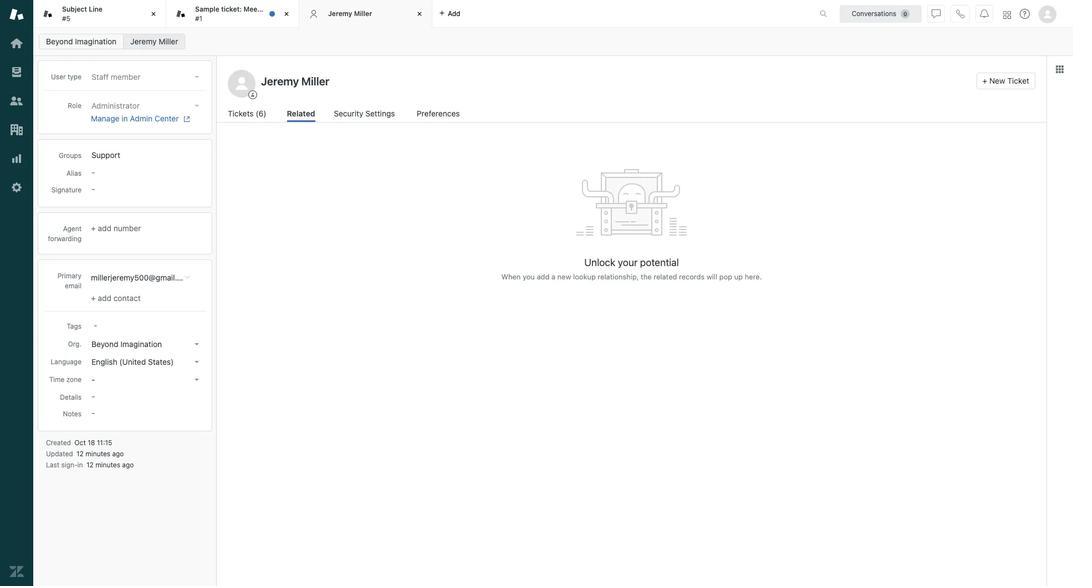 Task type: vqa. For each thing, say whether or not it's contained in the screenshot.
in
yes



Task type: locate. For each thing, give the bounding box(es) containing it.
manage in admin center link
[[91, 114, 199, 124]]

the right meet
[[262, 5, 273, 13]]

12 down oct at the left
[[77, 450, 84, 458]]

arrow down image inside the - button
[[195, 379, 199, 381]]

sample
[[195, 5, 220, 13]]

0 vertical spatial arrow down image
[[195, 105, 199, 107]]

1 horizontal spatial miller
[[354, 9, 372, 18]]

staff member button
[[88, 69, 204, 85]]

0 vertical spatial ago
[[112, 450, 124, 458]]

(6)
[[256, 109, 267, 118]]

conversations button
[[840, 5, 922, 22]]

tabs tab list
[[33, 0, 809, 28]]

beyond imagination inside button
[[92, 339, 162, 349]]

+ for + add contact
[[91, 293, 96, 303]]

administrator button
[[88, 98, 204, 114]]

staff member
[[92, 72, 141, 82]]

0 vertical spatial jeremy
[[328, 9, 352, 18]]

0 vertical spatial miller
[[354, 9, 372, 18]]

new
[[558, 272, 572, 281]]

#1
[[195, 14, 203, 22]]

0 vertical spatial minutes
[[86, 450, 110, 458]]

views image
[[9, 65, 24, 79]]

agent
[[63, 225, 82, 233]]

+ right the agent on the left top of the page
[[91, 224, 96, 233]]

2 close image from the left
[[414, 8, 425, 19]]

preferences link
[[417, 108, 462, 122]]

1 vertical spatial arrow down image
[[195, 343, 199, 346]]

arrow down image inside english (united states) button
[[195, 361, 199, 363]]

tags
[[67, 322, 82, 331]]

0 horizontal spatial imagination
[[75, 37, 117, 46]]

0 horizontal spatial jeremy miller
[[130, 37, 178, 46]]

beyond down #5
[[46, 37, 73, 46]]

1 vertical spatial arrow down image
[[195, 361, 199, 363]]

contact
[[114, 293, 141, 303]]

+
[[983, 76, 988, 85], [91, 224, 96, 233], [91, 293, 96, 303]]

close image right meet
[[281, 8, 292, 19]]

imagination inside secondary element
[[75, 37, 117, 46]]

in down oct at the left
[[77, 461, 83, 469]]

1 horizontal spatial jeremy
[[328, 9, 352, 18]]

+ left contact
[[91, 293, 96, 303]]

1 horizontal spatial in
[[122, 114, 128, 123]]

minutes down 11:15
[[95, 461, 120, 469]]

close image
[[148, 8, 159, 19]]

admin image
[[9, 180, 24, 195]]

1 vertical spatial in
[[77, 461, 83, 469]]

forwarding
[[48, 235, 82, 243]]

add inside popup button
[[448, 9, 461, 17]]

1 vertical spatial beyond imagination
[[92, 339, 162, 349]]

beyond imagination down #5
[[46, 37, 117, 46]]

0 vertical spatial arrow down image
[[195, 76, 199, 78]]

ticket
[[274, 5, 293, 13]]

+ new ticket button
[[977, 73, 1036, 89]]

1 vertical spatial jeremy
[[130, 37, 157, 46]]

2 vertical spatial +
[[91, 293, 96, 303]]

1 vertical spatial the
[[641, 272, 652, 281]]

0 horizontal spatial the
[[262, 5, 273, 13]]

arrow down image
[[195, 76, 199, 78], [195, 343, 199, 346]]

org.
[[68, 340, 82, 348]]

0 vertical spatial in
[[122, 114, 128, 123]]

1 vertical spatial imagination
[[121, 339, 162, 349]]

0 vertical spatial beyond imagination
[[46, 37, 117, 46]]

the left related
[[641, 272, 652, 281]]

1 arrow down image from the top
[[195, 105, 199, 107]]

+ left "new"
[[983, 76, 988, 85]]

tab containing sample ticket: meet the ticket
[[166, 0, 300, 28]]

groups
[[59, 151, 82, 160]]

member
[[111, 72, 141, 82]]

beyond imagination
[[46, 37, 117, 46], [92, 339, 162, 349]]

1 vertical spatial miller
[[159, 37, 178, 46]]

2 tab from the left
[[166, 0, 300, 28]]

notifications image
[[981, 9, 990, 18]]

jeremy inside tab
[[328, 9, 352, 18]]

1 vertical spatial jeremy miller
[[130, 37, 178, 46]]

1 horizontal spatial close image
[[414, 8, 425, 19]]

close image left "add" popup button
[[414, 8, 425, 19]]

close image
[[281, 8, 292, 19], [414, 8, 425, 19]]

2 arrow down image from the top
[[195, 343, 199, 346]]

details
[[60, 393, 82, 402]]

in down administrator at the left of page
[[122, 114, 128, 123]]

jeremy miller
[[328, 9, 372, 18], [130, 37, 178, 46]]

english (united states)
[[92, 357, 174, 367]]

1 arrow down image from the top
[[195, 76, 199, 78]]

minutes
[[86, 450, 110, 458], [95, 461, 120, 469]]

12
[[77, 450, 84, 458], [87, 461, 94, 469]]

12 right sign-
[[87, 461, 94, 469]]

english (united states) button
[[88, 354, 204, 370]]

imagination up english (united states) button
[[121, 339, 162, 349]]

pop
[[720, 272, 733, 281]]

0 vertical spatial imagination
[[75, 37, 117, 46]]

18
[[88, 439, 95, 447]]

tab
[[33, 0, 166, 28], [166, 0, 300, 28]]

agent forwarding
[[48, 225, 82, 243]]

3 arrow down image from the top
[[195, 379, 199, 381]]

language
[[51, 358, 82, 366]]

1 vertical spatial ago
[[122, 461, 134, 469]]

0 vertical spatial beyond
[[46, 37, 73, 46]]

tickets (6) link
[[228, 108, 268, 122]]

organizations image
[[9, 123, 24, 137]]

subject line #5
[[62, 5, 103, 22]]

close image inside jeremy miller tab
[[414, 8, 425, 19]]

arrow down image inside beyond imagination button
[[195, 343, 199, 346]]

jeremy miller inside secondary element
[[130, 37, 178, 46]]

minutes down 18 on the left of page
[[86, 450, 110, 458]]

0 horizontal spatial close image
[[281, 8, 292, 19]]

0 horizontal spatial in
[[77, 461, 83, 469]]

time
[[49, 376, 65, 384]]

arrow down image inside administrator 'button'
[[195, 105, 199, 107]]

related
[[287, 109, 315, 118]]

unlock your potential when you add a new lookup relationship, the related records will pop up here.
[[502, 257, 762, 281]]

beyond imagination up english (united states)
[[92, 339, 162, 349]]

beyond up english
[[92, 339, 118, 349]]

the
[[262, 5, 273, 13], [641, 272, 652, 281]]

1 vertical spatial minutes
[[95, 461, 120, 469]]

jeremy miller link
[[123, 34, 186, 49]]

0 vertical spatial jeremy miller
[[328, 9, 372, 18]]

11:15
[[97, 439, 112, 447]]

reporting image
[[9, 151, 24, 166]]

miller
[[354, 9, 372, 18], [159, 37, 178, 46]]

1 close image from the left
[[281, 8, 292, 19]]

imagination
[[75, 37, 117, 46], [121, 339, 162, 349]]

+ inside button
[[983, 76, 988, 85]]

a
[[552, 272, 556, 281]]

arrow down image inside staff member button
[[195, 76, 199, 78]]

secondary element
[[33, 31, 1074, 53]]

0 vertical spatial +
[[983, 76, 988, 85]]

+ new ticket
[[983, 76, 1030, 85]]

1 horizontal spatial 12
[[87, 461, 94, 469]]

arrow down image for administrator
[[195, 105, 199, 107]]

1 horizontal spatial beyond
[[92, 339, 118, 349]]

beyond
[[46, 37, 73, 46], [92, 339, 118, 349]]

1 vertical spatial +
[[91, 224, 96, 233]]

0 vertical spatial the
[[262, 5, 273, 13]]

arrow down image for member
[[195, 76, 199, 78]]

miller inside secondary element
[[159, 37, 178, 46]]

1 horizontal spatial imagination
[[121, 339, 162, 349]]

add inside unlock your potential when you add a new lookup relationship, the related records will pop up here.
[[537, 272, 550, 281]]

1 vertical spatial 12
[[87, 461, 94, 469]]

in
[[122, 114, 128, 123], [77, 461, 83, 469]]

1 vertical spatial beyond
[[92, 339, 118, 349]]

1 horizontal spatial jeremy miller
[[328, 9, 372, 18]]

None text field
[[258, 73, 973, 89]]

miller inside tab
[[354, 9, 372, 18]]

imagination inside button
[[121, 339, 162, 349]]

user
[[51, 73, 66, 81]]

ago
[[112, 450, 124, 458], [122, 461, 134, 469]]

related
[[654, 272, 678, 281]]

add
[[448, 9, 461, 17], [98, 224, 111, 233], [537, 272, 550, 281], [98, 293, 111, 303]]

button displays agent's chat status as invisible. image
[[932, 9, 941, 18]]

0 horizontal spatial beyond
[[46, 37, 73, 46]]

0 vertical spatial 12
[[77, 450, 84, 458]]

beyond imagination inside secondary element
[[46, 37, 117, 46]]

in inside created oct 18 11:15 updated 12 minutes ago last sign-in 12 minutes ago
[[77, 461, 83, 469]]

- field
[[89, 319, 204, 332]]

zone
[[66, 376, 82, 384]]

here.
[[745, 272, 762, 281]]

unlock
[[585, 257, 616, 268]]

1 horizontal spatial the
[[641, 272, 652, 281]]

conversations
[[852, 9, 897, 17]]

1 tab from the left
[[33, 0, 166, 28]]

2 arrow down image from the top
[[195, 361, 199, 363]]

lookup
[[574, 272, 596, 281]]

2 vertical spatial arrow down image
[[195, 379, 199, 381]]

0 horizontal spatial jeremy
[[130, 37, 157, 46]]

#5
[[62, 14, 70, 22]]

imagination down subject line #5
[[75, 37, 117, 46]]

arrow down image for imagination
[[195, 343, 199, 346]]

time zone
[[49, 376, 82, 384]]

0 horizontal spatial miller
[[159, 37, 178, 46]]

arrow down image
[[195, 105, 199, 107], [195, 361, 199, 363], [195, 379, 199, 381]]



Task type: describe. For each thing, give the bounding box(es) containing it.
primary
[[57, 272, 82, 280]]

manage in admin center
[[91, 114, 179, 123]]

number
[[114, 224, 141, 233]]

line
[[89, 5, 103, 13]]

potential
[[641, 257, 679, 268]]

beyond imagination link
[[39, 34, 124, 49]]

zendesk image
[[9, 565, 24, 579]]

arrow down image for english (united states)
[[195, 361, 199, 363]]

tab containing subject line
[[33, 0, 166, 28]]

signature
[[51, 186, 82, 194]]

security settings
[[334, 109, 395, 118]]

meet
[[244, 5, 260, 13]]

subject
[[62, 5, 87, 13]]

jeremy miller inside tab
[[328, 9, 372, 18]]

+ for + add number
[[91, 224, 96, 233]]

main element
[[0, 0, 33, 586]]

apps image
[[1056, 65, 1065, 74]]

beyond inside button
[[92, 339, 118, 349]]

email
[[65, 282, 82, 290]]

jeremy inside secondary element
[[130, 37, 157, 46]]

security settings link
[[334, 108, 398, 122]]

support
[[92, 150, 120, 160]]

arrow down image for -
[[195, 379, 199, 381]]

-
[[92, 375, 95, 384]]

jeremy miller tab
[[300, 0, 433, 28]]

your
[[618, 257, 638, 268]]

manage
[[91, 114, 120, 123]]

states)
[[148, 357, 174, 367]]

administrator
[[92, 101, 140, 110]]

staff
[[92, 72, 109, 82]]

you
[[523, 272, 535, 281]]

oct
[[75, 439, 86, 447]]

new
[[990, 76, 1006, 85]]

type
[[68, 73, 82, 81]]

beyond inside secondary element
[[46, 37, 73, 46]]

last
[[46, 461, 59, 469]]

ticket:
[[221, 5, 242, 13]]

when
[[502, 272, 521, 281]]

center
[[155, 114, 179, 123]]

add button
[[433, 0, 467, 27]]

related link
[[287, 108, 315, 122]]

+ for + new ticket
[[983, 76, 988, 85]]

ticket
[[1008, 76, 1030, 85]]

preferences
[[417, 109, 460, 118]]

zendesk products image
[[1004, 11, 1012, 19]]

relationship,
[[598, 272, 639, 281]]

notes
[[63, 410, 82, 418]]

admin
[[130, 114, 153, 123]]

updated
[[46, 450, 73, 458]]

alias
[[67, 169, 82, 177]]

- button
[[88, 372, 204, 388]]

english
[[92, 357, 117, 367]]

millerjeremy500@gmail.com
[[91, 273, 193, 282]]

tickets (6)
[[228, 109, 267, 118]]

the inside unlock your potential when you add a new lookup relationship, the related records will pop up here.
[[641, 272, 652, 281]]

sample ticket: meet the ticket #1
[[195, 5, 293, 22]]

role
[[68, 102, 82, 110]]

+ add contact
[[91, 293, 141, 303]]

zendesk support image
[[9, 7, 24, 22]]

get started image
[[9, 36, 24, 50]]

security
[[334, 109, 364, 118]]

0 horizontal spatial 12
[[77, 450, 84, 458]]

will
[[707, 272, 718, 281]]

user type
[[51, 73, 82, 81]]

get help image
[[1021, 9, 1031, 19]]

beyond imagination button
[[88, 337, 204, 352]]

primary email
[[57, 272, 82, 290]]

sign-
[[61, 461, 77, 469]]

up
[[735, 272, 743, 281]]

tickets
[[228, 109, 254, 118]]

records
[[680, 272, 705, 281]]

the inside sample ticket: meet the ticket #1
[[262, 5, 273, 13]]

settings
[[366, 109, 395, 118]]

(united
[[119, 357, 146, 367]]

customers image
[[9, 94, 24, 108]]

created oct 18 11:15 updated 12 minutes ago last sign-in 12 minutes ago
[[46, 439, 134, 469]]

created
[[46, 439, 71, 447]]



